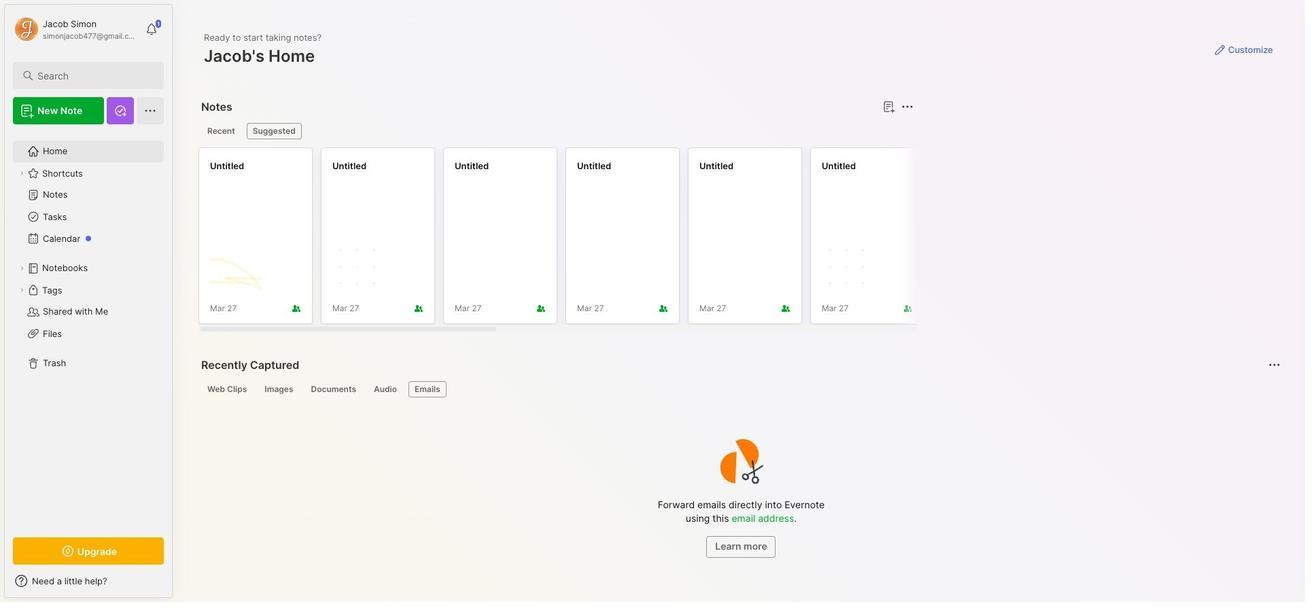 Task type: describe. For each thing, give the bounding box(es) containing it.
expand notebooks image
[[18, 264, 26, 273]]

1 vertical spatial more actions field
[[1265, 355, 1284, 375]]

2 tab list from the top
[[201, 381, 1278, 398]]

click to collapse image
[[172, 577, 182, 593]]

WHAT'S NEW field
[[5, 570, 172, 592]]

Search text field
[[37, 69, 152, 82]]

Account field
[[13, 16, 139, 43]]

3 thumbnail image from the left
[[822, 242, 873, 294]]



Task type: vqa. For each thing, say whether or not it's contained in the screenshot.
Add a reminder icon
no



Task type: locate. For each thing, give the bounding box(es) containing it.
main element
[[0, 0, 177, 602]]

tab
[[201, 123, 241, 139], [247, 123, 302, 139], [201, 381, 253, 398], [259, 381, 299, 398], [305, 381, 362, 398], [368, 381, 403, 398], [408, 381, 446, 398]]

1 thumbnail image from the left
[[210, 242, 262, 294]]

0 vertical spatial more actions image
[[899, 99, 915, 115]]

0 vertical spatial tab list
[[201, 123, 911, 139]]

none search field inside main "element"
[[37, 67, 152, 84]]

more actions image for the leftmost more actions field
[[899, 99, 915, 115]]

tree inside main "element"
[[5, 133, 172, 525]]

None search field
[[37, 67, 152, 84]]

1 tab list from the top
[[201, 123, 911, 139]]

expand tags image
[[18, 286, 26, 294]]

2 thumbnail image from the left
[[332, 242, 384, 294]]

row group
[[198, 147, 1305, 332]]

2 horizontal spatial thumbnail image
[[822, 242, 873, 294]]

0 horizontal spatial more actions image
[[899, 99, 915, 115]]

More actions field
[[898, 97, 917, 116], [1265, 355, 1284, 375]]

tab list
[[201, 123, 911, 139], [201, 381, 1278, 398]]

more actions image
[[899, 99, 915, 115], [1266, 357, 1283, 373]]

1 vertical spatial more actions image
[[1266, 357, 1283, 373]]

tree
[[5, 133, 172, 525]]

1 horizontal spatial more actions image
[[1266, 357, 1283, 373]]

0 horizontal spatial more actions field
[[898, 97, 917, 116]]

1 vertical spatial tab list
[[201, 381, 1278, 398]]

1 horizontal spatial more actions field
[[1265, 355, 1284, 375]]

thumbnail image
[[210, 242, 262, 294], [332, 242, 384, 294], [822, 242, 873, 294]]

0 vertical spatial more actions field
[[898, 97, 917, 116]]

more actions image for more actions field to the bottom
[[1266, 357, 1283, 373]]

0 horizontal spatial thumbnail image
[[210, 242, 262, 294]]

1 horizontal spatial thumbnail image
[[332, 242, 384, 294]]



